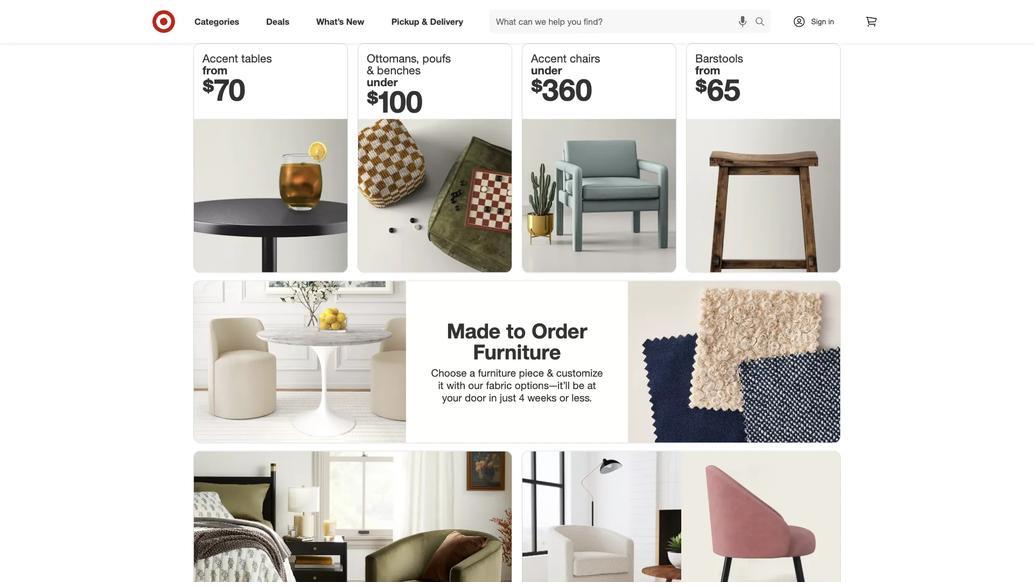 Task type: describe. For each thing, give the bounding box(es) containing it.
furniture
[[478, 367, 516, 379]]

be
[[573, 379, 585, 391]]

2 add from the left
[[664, 3, 676, 11]]

new fall furniture 
 explore comfy & cozy threshold™ pieces for your home. image
[[194, 451, 512, 582]]

accent for $70
[[203, 51, 238, 65]]

1 add from the left
[[558, 3, 570, 11]]

to inside made to order furniture choose a furniture piece & customize it with our fabric options—it'll be at your door in just 4 weeks or less.
[[507, 318, 526, 343]]

0 vertical spatial &
[[422, 16, 428, 27]]

sign in link
[[784, 10, 852, 33]]

2 add to cart button from the left
[[638, 0, 725, 16]]

categories
[[195, 16, 239, 27]]

deals link
[[257, 10, 303, 33]]

3 add to cart button from the left
[[744, 0, 831, 16]]

door
[[465, 391, 486, 404]]

just
[[500, 391, 516, 404]]

ottomans,
[[367, 51, 420, 65]]

ottomans, poufs & benches under $100 image
[[358, 119, 512, 272]]

what's new
[[317, 16, 365, 27]]

choose
[[431, 367, 467, 379]]

3 add from the left
[[770, 3, 783, 11]]

tables
[[241, 51, 272, 65]]

accent tables from $70 image
[[194, 119, 348, 272]]

barstools from $70 image
[[687, 119, 841, 272]]

made
[[447, 318, 501, 343]]

benches
[[377, 63, 421, 77]]

a
[[470, 367, 475, 379]]

0 vertical spatial in
[[829, 17, 835, 26]]

What can we help you find? suggestions appear below search field
[[490, 10, 758, 33]]

carousel region
[[194, 0, 841, 44]]

search
[[751, 17, 777, 28]]

our
[[469, 379, 484, 391]]

1 add to cart button from the left
[[532, 0, 619, 16]]

add to cart for first add to cart button from left
[[558, 3, 593, 11]]

$100
[[367, 83, 423, 119]]

sign
[[812, 17, 827, 26]]

in inside made to order furniture choose a furniture piece & customize it with our fabric options—it'll be at your door in just 4 weeks or less.
[[489, 391, 497, 404]]

$70
[[203, 71, 245, 107]]



Task type: locate. For each thing, give the bounding box(es) containing it.
in right the sign
[[829, 17, 835, 26]]

accent
[[203, 51, 238, 65], [531, 51, 567, 65]]

2 from from the left
[[696, 63, 721, 77]]

under left chairs
[[531, 63, 563, 77]]

add to cart button
[[532, 0, 619, 16], [638, 0, 725, 16], [744, 0, 831, 16]]

what's
[[317, 16, 344, 27]]

under inside accent chairs under
[[531, 63, 563, 77]]

0 horizontal spatial add to cart button
[[532, 0, 619, 16]]

0 horizontal spatial accent
[[203, 51, 238, 65]]

furniture
[[473, 339, 561, 364]]

under down the ottomans,
[[367, 75, 398, 89]]

4
[[519, 391, 525, 404]]

from inside barstools from
[[696, 63, 721, 77]]

pickup & delivery link
[[382, 10, 477, 33]]

2 cart from the left
[[686, 3, 699, 11]]

delivery
[[430, 16, 464, 27]]

add to cart
[[558, 3, 593, 11], [664, 3, 699, 11], [770, 3, 805, 11]]

& right pickup
[[422, 16, 428, 27]]

what's new link
[[307, 10, 378, 33]]

1 horizontal spatial in
[[829, 17, 835, 26]]

under inside ottomans, poufs & benches under
[[367, 75, 398, 89]]

1 horizontal spatial &
[[422, 16, 428, 27]]

& inside made to order furniture choose a furniture piece & customize it with our fabric options—it'll be at your door in just 4 weeks or less.
[[547, 367, 554, 379]]

pickup
[[392, 16, 420, 27]]

accent tables from
[[203, 51, 272, 77]]

with
[[447, 379, 466, 391]]

order
[[532, 318, 588, 343]]

add to cart for 2nd add to cart button from left
[[664, 3, 699, 11]]

weeks
[[528, 391, 557, 404]]

1 add to cart from the left
[[558, 3, 593, 11]]

1 cart from the left
[[580, 3, 593, 11]]

accent up $70
[[203, 51, 238, 65]]

pickup & delivery
[[392, 16, 464, 27]]

options—it'll
[[515, 379, 570, 391]]

2 horizontal spatial add
[[770, 3, 783, 11]]

deals
[[266, 16, 290, 27]]

accent inside accent chairs under
[[531, 51, 567, 65]]

& inside ottomans, poufs & benches under
[[367, 63, 374, 77]]

1 horizontal spatial from
[[696, 63, 721, 77]]

add
[[558, 3, 570, 11], [664, 3, 676, 11], [770, 3, 783, 11]]

$65
[[696, 71, 741, 107]]

3 add to cart from the left
[[770, 3, 805, 11]]

0 horizontal spatial in
[[489, 391, 497, 404]]

0 horizontal spatial add
[[558, 3, 570, 11]]

0 horizontal spatial under
[[367, 75, 398, 89]]

0 horizontal spatial add to cart
[[558, 3, 593, 11]]

accent up $360
[[531, 51, 567, 65]]

barstools
[[696, 51, 744, 65]]

from inside "accent tables from"
[[203, 63, 228, 77]]

accent chairs under
[[531, 51, 601, 77]]

at
[[588, 379, 596, 391]]

1 horizontal spatial add to cart button
[[638, 0, 725, 16]]

your
[[442, 391, 462, 404]]

2 vertical spatial &
[[547, 367, 554, 379]]

1 horizontal spatial under
[[531, 63, 563, 77]]

3 cart from the left
[[792, 3, 805, 11]]

2 horizontal spatial add to cart
[[770, 3, 805, 11]]

1 from from the left
[[203, 63, 228, 77]]

piece
[[519, 367, 544, 379]]

0 horizontal spatial from
[[203, 63, 228, 77]]

cart
[[580, 3, 593, 11], [686, 3, 699, 11], [792, 3, 805, 11]]

poufs
[[423, 51, 451, 65]]

from
[[203, 63, 228, 77], [696, 63, 721, 77]]

ottomans, poufs & benches under
[[367, 51, 451, 89]]

& left benches
[[367, 63, 374, 77]]

$360
[[531, 71, 593, 107]]

accent for $360
[[531, 51, 567, 65]]

1 accent from the left
[[203, 51, 238, 65]]

sign in
[[812, 17, 835, 26]]

it
[[438, 379, 444, 391]]

fabric
[[486, 379, 512, 391]]

chairs
[[570, 51, 601, 65]]

1 horizontal spatial add
[[664, 3, 676, 11]]

add to cart for 3rd add to cart button from left
[[770, 3, 805, 11]]

&
[[422, 16, 428, 27], [367, 63, 374, 77], [547, 367, 554, 379]]

2 horizontal spatial cart
[[792, 3, 805, 11]]

new
[[346, 16, 365, 27]]

accent chairs under $360 image
[[523, 119, 676, 272]]

accent inside "accent tables from"
[[203, 51, 238, 65]]

customize
[[557, 367, 603, 379]]

& right piece
[[547, 367, 554, 379]]

2 accent from the left
[[531, 51, 567, 65]]

search button
[[751, 10, 777, 36]]

less.
[[572, 391, 592, 404]]

2 horizontal spatial add to cart button
[[744, 0, 831, 16]]

1 vertical spatial in
[[489, 391, 497, 404]]

0 horizontal spatial cart
[[580, 3, 593, 11]]

categories link
[[185, 10, 253, 33]]

to
[[572, 3, 578, 11], [678, 3, 684, 11], [784, 3, 791, 11], [507, 318, 526, 343]]

barstools from
[[696, 51, 744, 77]]

1 horizontal spatial add to cart
[[664, 3, 699, 11]]

under
[[531, 63, 563, 77], [367, 75, 398, 89]]

1 horizontal spatial cart
[[686, 3, 699, 11]]

1 horizontal spatial accent
[[531, 51, 567, 65]]

made to order furniture choose a furniture piece & customize it with our fabric options—it'll be at your door in just 4 weeks or less.
[[431, 318, 603, 404]]

2 horizontal spatial &
[[547, 367, 554, 379]]

in
[[829, 17, 835, 26], [489, 391, 497, 404]]

or
[[560, 391, 569, 404]]

0 horizontal spatial &
[[367, 63, 374, 77]]

2 add to cart from the left
[[664, 3, 699, 11]]

1 vertical spatial &
[[367, 63, 374, 77]]

in left just
[[489, 391, 497, 404]]



Task type: vqa. For each thing, say whether or not it's contained in the screenshot.
search button
yes



